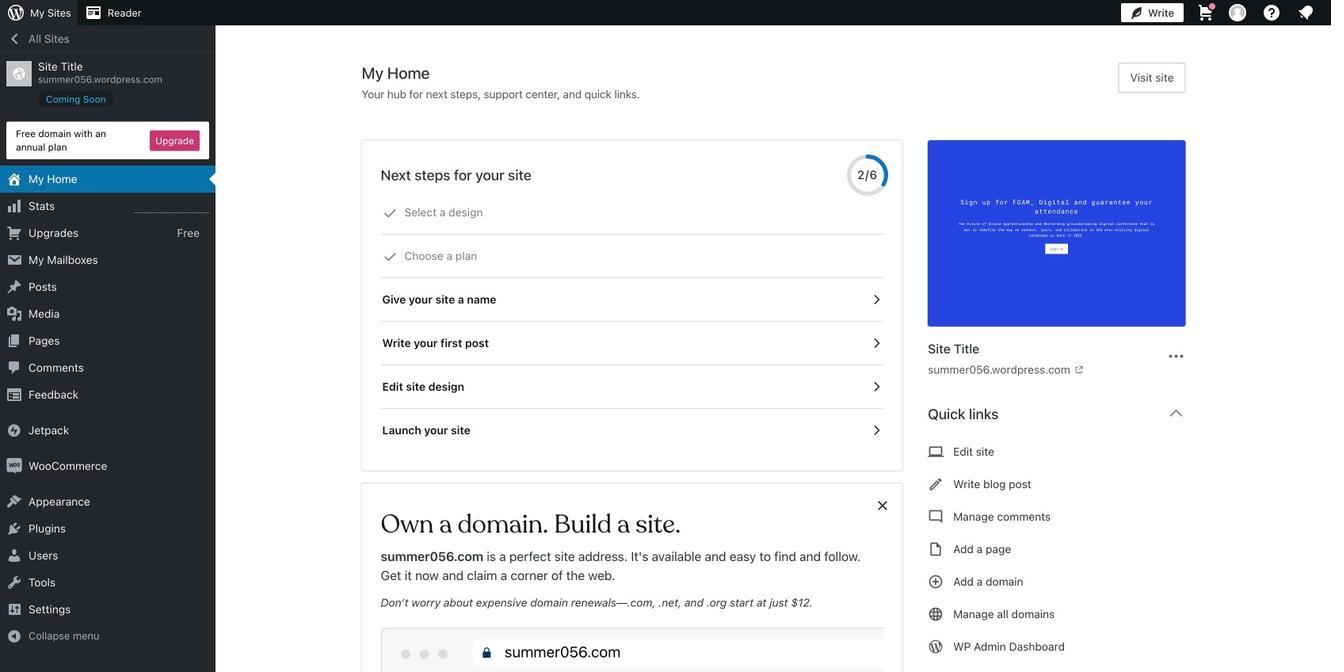 Task type: vqa. For each thing, say whether or not it's contained in the screenshot.
SEARCH search field
no



Task type: locate. For each thing, give the bounding box(es) containing it.
edit image
[[928, 475, 944, 494]]

0 vertical spatial img image
[[6, 423, 22, 438]]

laptop image
[[928, 442, 944, 461]]

highest hourly views 0 image
[[134, 203, 209, 213]]

mode_comment image
[[928, 507, 944, 526]]

more options for site site title image
[[1167, 347, 1186, 366]]

2 task complete image from the top
[[383, 250, 397, 264]]

1 img image from the top
[[6, 423, 22, 438]]

main content
[[362, 63, 1199, 672]]

2 vertical spatial task enabled image
[[870, 423, 884, 437]]

task enabled image
[[870, 292, 884, 307], [870, 380, 884, 394], [870, 423, 884, 437]]

img image
[[6, 423, 22, 438], [6, 458, 22, 474]]

1 vertical spatial task complete image
[[383, 250, 397, 264]]

launchpad checklist element
[[381, 191, 884, 452]]

task complete image
[[383, 206, 397, 220], [383, 250, 397, 264]]

task enabled image up dismiss domain name promotion image
[[870, 423, 884, 437]]

0 vertical spatial task enabled image
[[870, 292, 884, 307]]

manage your notifications image
[[1297, 3, 1316, 22]]

progress bar
[[847, 155, 889, 196]]

1 vertical spatial task enabled image
[[870, 380, 884, 394]]

help image
[[1263, 3, 1282, 22]]

task enabled image down task enabled image
[[870, 380, 884, 394]]

1 task enabled image from the top
[[870, 292, 884, 307]]

1 vertical spatial img image
[[6, 458, 22, 474]]

2 task enabled image from the top
[[870, 380, 884, 394]]

my shopping cart image
[[1197, 3, 1216, 22]]

task enabled image up task enabled image
[[870, 292, 884, 307]]

1 task complete image from the top
[[383, 206, 397, 220]]

2 img image from the top
[[6, 458, 22, 474]]

0 vertical spatial task complete image
[[383, 206, 397, 220]]

dismiss domain name promotion image
[[876, 496, 890, 515]]



Task type: describe. For each thing, give the bounding box(es) containing it.
task enabled image
[[870, 336, 884, 350]]

insert_drive_file image
[[928, 540, 944, 559]]

my profile image
[[1229, 4, 1247, 21]]

3 task enabled image from the top
[[870, 423, 884, 437]]



